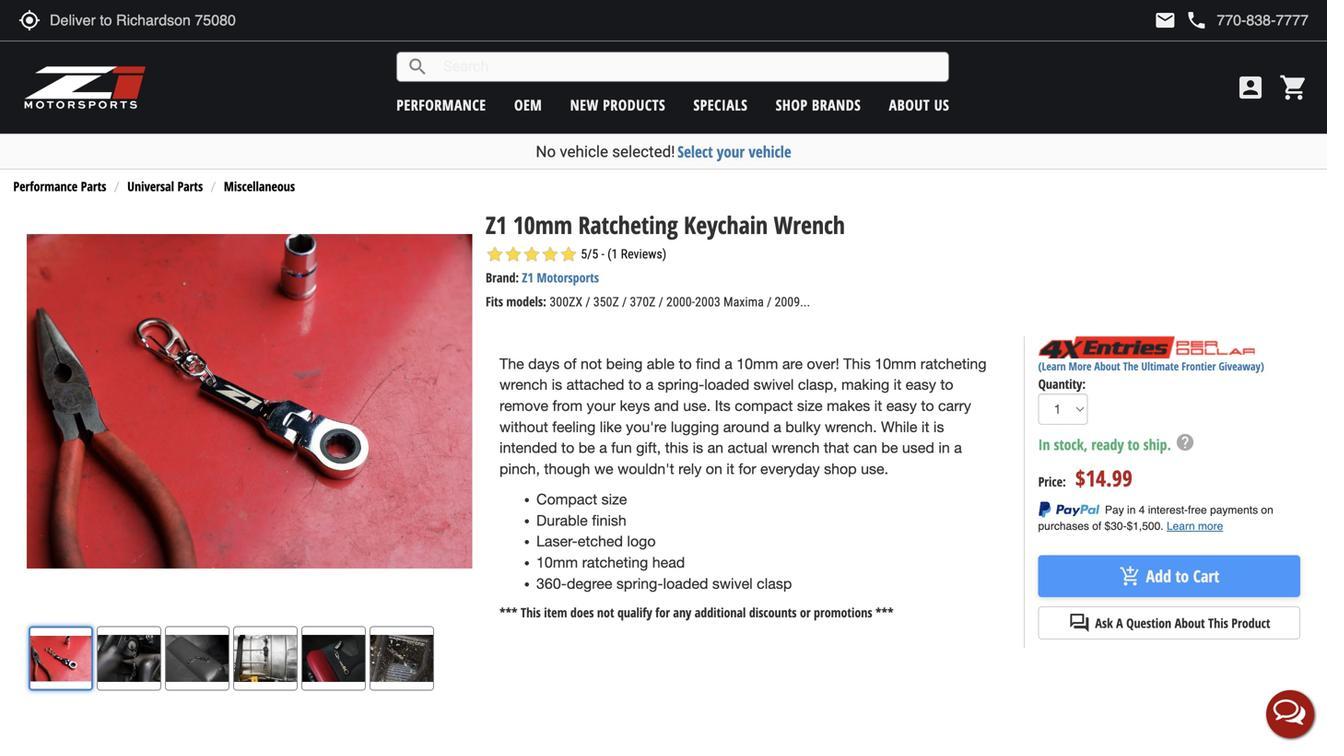 Task type: locate. For each thing, give the bounding box(es) containing it.
parts right universal
[[177, 178, 203, 195]]

rely
[[678, 460, 702, 477]]

to
[[679, 355, 692, 372], [628, 376, 642, 393], [940, 376, 953, 393], [921, 397, 934, 414], [1128, 434, 1140, 454], [561, 439, 574, 456], [1175, 565, 1189, 587]]

gift,
[[636, 439, 661, 456]]

to inside in stock, ready to ship. help
[[1128, 434, 1140, 454]]

brands
[[812, 95, 861, 115]]

1 vertical spatial loaded
[[663, 575, 708, 592]]

your
[[717, 141, 745, 162], [587, 397, 616, 414]]

0 vertical spatial is
[[552, 376, 562, 393]]

ultimate
[[1141, 359, 1179, 374]]

about
[[889, 95, 930, 115], [1094, 359, 1120, 374], [1175, 614, 1205, 632]]

1 horizontal spatial swivel
[[753, 376, 794, 393]]

parts for performance parts
[[81, 178, 106, 195]]

new products
[[570, 95, 665, 115]]

1 horizontal spatial use.
[[861, 460, 888, 477]]

loaded down head
[[663, 575, 708, 592]]

to up carry at the bottom right of the page
[[940, 376, 953, 393]]

2 vertical spatial is
[[693, 439, 703, 456]]

be
[[578, 439, 595, 456], [881, 439, 898, 456]]

2 vertical spatial about
[[1175, 614, 1205, 632]]

1 horizontal spatial for
[[738, 460, 756, 477]]

2003
[[695, 295, 720, 310]]

0 horizontal spatial use.
[[683, 397, 711, 414]]

2 horizontal spatial this
[[1208, 614, 1228, 632]]

3 / from the left
[[659, 295, 663, 310]]

ready
[[1091, 434, 1124, 454]]

to right add
[[1175, 565, 1189, 587]]

to left "find"
[[679, 355, 692, 372]]

making
[[841, 376, 889, 393]]

0 vertical spatial your
[[717, 141, 745, 162]]

ask
[[1095, 614, 1113, 632]]

product
[[1231, 614, 1270, 632]]

0 horizontal spatial is
[[552, 376, 562, 393]]

we
[[594, 460, 613, 477]]

1 vertical spatial is
[[933, 418, 944, 435]]

no
[[536, 142, 556, 161]]

days
[[528, 355, 560, 372]]

shop
[[776, 95, 808, 115]]

z1 up the brand:
[[486, 208, 507, 241]]

size
[[797, 397, 823, 414], [601, 491, 627, 508]]

1 vertical spatial swivel
[[712, 575, 753, 592]]

for down actual
[[738, 460, 756, 477]]

your right the select
[[717, 141, 745, 162]]

ratcheting
[[920, 355, 987, 372], [582, 554, 648, 571]]

wrench
[[500, 376, 548, 393], [772, 439, 820, 456]]

a down able
[[646, 376, 654, 393]]

10mm inside z1 10mm ratcheting keychain wrench star star star star star 5/5 - (1 reviews) brand: z1 motorsports fits models: 300zx / 350z / 370z / 2000-2003 maxima / 2009...
[[513, 208, 572, 241]]

from
[[552, 397, 583, 414]]

5 star from the left
[[559, 245, 578, 264]]

use.
[[683, 397, 711, 414], [861, 460, 888, 477]]

makes
[[827, 397, 870, 414]]

1 vertical spatial for
[[655, 604, 670, 621]]

size up finish at left bottom
[[601, 491, 627, 508]]

this up making
[[843, 355, 871, 372]]

1 vertical spatial size
[[601, 491, 627, 508]]

about left us
[[889, 95, 930, 115]]

it right on
[[726, 460, 734, 477]]

vehicle right no
[[560, 142, 608, 161]]

used
[[902, 439, 934, 456]]

1 / from the left
[[585, 295, 590, 310]]

$14.99
[[1075, 463, 1132, 493]]

loaded up the its
[[704, 376, 749, 393]]

1 horizontal spatial parts
[[177, 178, 203, 195]]

use. up lugging
[[683, 397, 711, 414]]

size inside compact size durable finish laser-etched logo 10mm ratcheting head 360-degree spring-loaded swivel clasp
[[601, 491, 627, 508]]

1 vertical spatial your
[[587, 397, 616, 414]]

1 vertical spatial about
[[1094, 359, 1120, 374]]

for left any
[[655, 604, 670, 621]]

1 horizontal spatial vehicle
[[749, 141, 791, 162]]

0 horizontal spatial be
[[578, 439, 595, 456]]

is left an
[[693, 439, 703, 456]]

account_box
[[1236, 73, 1265, 102]]

wrench up remove
[[500, 376, 548, 393]]

parts right the performance
[[81, 178, 106, 195]]

this left item at the bottom
[[521, 604, 541, 621]]

find
[[696, 355, 720, 372]]

discounts
[[749, 604, 797, 621]]

more
[[1069, 359, 1092, 374]]

/ left 350z
[[585, 295, 590, 310]]

1 horizontal spatial be
[[881, 439, 898, 456]]

0 vertical spatial for
[[738, 460, 756, 477]]

laser-
[[536, 533, 578, 550]]

fun
[[611, 439, 632, 456]]

0 horizontal spatial about
[[889, 95, 930, 115]]

use. down can
[[861, 460, 888, 477]]

/
[[585, 295, 590, 310], [622, 295, 627, 310], [659, 295, 663, 310], [767, 295, 772, 310]]

2 horizontal spatial about
[[1175, 614, 1205, 632]]

*** left item at the bottom
[[500, 604, 517, 621]]

clasp
[[757, 575, 792, 592]]

wrench.
[[825, 418, 877, 435]]

0 horizontal spatial ratcheting
[[582, 554, 648, 571]]

10mm up z1 motorsports link
[[513, 208, 572, 241]]

vehicle down "shop"
[[749, 141, 791, 162]]

select
[[677, 141, 713, 162]]

0 horizontal spatial the
[[500, 355, 524, 372]]

1 horizontal spatial z1
[[522, 269, 533, 286]]

z1 up models: at the left of the page
[[522, 269, 533, 286]]

spring- up qualify
[[616, 575, 663, 592]]

the
[[500, 355, 524, 372], [1123, 359, 1138, 374]]

1 horizontal spatial size
[[797, 397, 823, 414]]

or
[[800, 604, 811, 621]]

universal parts
[[127, 178, 203, 195]]

your down attached
[[587, 397, 616, 414]]

0 horizontal spatial vehicle
[[560, 142, 608, 161]]

1 vertical spatial easy
[[886, 397, 917, 414]]

0 horizontal spatial your
[[587, 397, 616, 414]]

/ right the 370z
[[659, 295, 663, 310]]

0 horizontal spatial size
[[601, 491, 627, 508]]

0 vertical spatial wrench
[[500, 376, 548, 393]]

0 vertical spatial ratcheting
[[920, 355, 987, 372]]

2 *** from the left
[[876, 604, 894, 621]]

spring- up and
[[658, 376, 704, 393]]

1 horizontal spatial this
[[843, 355, 871, 372]]

2 parts from the left
[[177, 178, 203, 195]]

0 horizontal spatial z1
[[486, 208, 507, 241]]

price:
[[1038, 473, 1066, 490]]

swivel inside compact size durable finish laser-etched logo 10mm ratcheting head 360-degree spring-loaded swivel clasp
[[712, 575, 753, 592]]

1 vertical spatial wrench
[[772, 439, 820, 456]]

about inside question_answer ask a question about this product
[[1175, 614, 1205, 632]]

actual
[[728, 439, 767, 456]]

2 be from the left
[[881, 439, 898, 456]]

spring-
[[658, 376, 704, 393], [616, 575, 663, 592]]

about right more at top
[[1094, 359, 1120, 374]]

2 star from the left
[[504, 245, 523, 264]]

pinch,
[[500, 460, 540, 477]]

the inside the days of not being able to find a 10mm are over! this 10mm ratcheting wrench is attached to a spring-loaded swivel clasp, making it easy to remove from your keys and use. its compact size makes it easy to carry without feeling like you're lugging around a bulky wrench. while it is intended to be a fun gift, this is an actual wrench that can be used in a pinch, though we wouldn't rely on it for everyday shop use.
[[500, 355, 524, 372]]

be down while
[[881, 439, 898, 456]]

swivel up compact
[[753, 376, 794, 393]]

size inside the days of not being able to find a 10mm are over! this 10mm ratcheting wrench is attached to a spring-loaded swivel clasp, making it easy to remove from your keys and use. its compact size makes it easy to carry without feeling like you're lugging around a bulky wrench. while it is intended to be a fun gift, this is an actual wrench that can be used in a pinch, though we wouldn't rely on it for everyday shop use.
[[797, 397, 823, 414]]

around
[[723, 418, 769, 435]]

spring- inside compact size durable finish laser-etched logo 10mm ratcheting head 360-degree spring-loaded swivel clasp
[[616, 575, 663, 592]]

ratcheting inside compact size durable finish laser-etched logo 10mm ratcheting head 360-degree spring-loaded swivel clasp
[[582, 554, 648, 571]]

ratcheting up carry at the bottom right of the page
[[920, 355, 987, 372]]

0 horizontal spatial parts
[[81, 178, 106, 195]]

1 horizontal spatial ***
[[876, 604, 894, 621]]

parts for universal parts
[[177, 178, 203, 195]]

easy
[[906, 376, 936, 393], [886, 397, 917, 414]]

the left ultimate
[[1123, 359, 1138, 374]]

not right does
[[597, 604, 614, 621]]

0 vertical spatial loaded
[[704, 376, 749, 393]]

10mm down "laser-"
[[536, 554, 578, 571]]

the left days
[[500, 355, 524, 372]]

this inside the days of not being able to find a 10mm are over! this 10mm ratcheting wrench is attached to a spring-loaded swivel clasp, making it easy to remove from your keys and use. its compact size makes it easy to carry without feeling like you're lugging around a bulky wrench. while it is intended to be a fun gift, this is an actual wrench that can be used in a pinch, though we wouldn't rely on it for everyday shop use.
[[843, 355, 871, 372]]

your inside the days of not being able to find a 10mm are over! this 10mm ratcheting wrench is attached to a spring-loaded swivel clasp, making it easy to remove from your keys and use. its compact size makes it easy to carry without feeling like you're lugging around a bulky wrench. while it is intended to be a fun gift, this is an actual wrench that can be used in a pinch, though we wouldn't rely on it for everyday shop use.
[[587, 397, 616, 414]]

keychain
[[684, 208, 768, 241]]

ratcheting down etched
[[582, 554, 648, 571]]

shopping_cart link
[[1274, 73, 1309, 102]]

0 vertical spatial swivel
[[753, 376, 794, 393]]

1 horizontal spatial ratcheting
[[920, 355, 987, 372]]

1 horizontal spatial about
[[1094, 359, 1120, 374]]

maxima
[[723, 295, 764, 310]]

be down feeling
[[578, 439, 595, 456]]

attached
[[566, 376, 624, 393]]

durable
[[536, 512, 588, 529]]

about right question
[[1175, 614, 1205, 632]]

0 vertical spatial z1
[[486, 208, 507, 241]]

4 star from the left
[[541, 245, 559, 264]]

size up bulky
[[797, 397, 823, 414]]

new products link
[[570, 95, 665, 115]]

0 horizontal spatial swivel
[[712, 575, 753, 592]]

1 vertical spatial ratcheting
[[582, 554, 648, 571]]

shop brands link
[[776, 95, 861, 115]]

swivel up additional
[[712, 575, 753, 592]]

phone link
[[1185, 9, 1309, 31]]

for
[[738, 460, 756, 477], [655, 604, 670, 621]]

0 horizontal spatial this
[[521, 604, 541, 621]]

10mm up making
[[875, 355, 916, 372]]

wrench up everyday at the bottom right of page
[[772, 439, 820, 456]]

this left product
[[1208, 614, 1228, 632]]

to left the ship.
[[1128, 434, 1140, 454]]

0 horizontal spatial ***
[[500, 604, 517, 621]]

for inside the days of not being able to find a 10mm are over! this 10mm ratcheting wrench is attached to a spring-loaded swivel clasp, making it easy to remove from your keys and use. its compact size makes it easy to carry without feeling like you're lugging around a bulky wrench. while it is intended to be a fun gift, this is an actual wrench that can be used in a pinch, though we wouldn't rely on it for everyday shop use.
[[738, 460, 756, 477]]

z1 10mm ratcheting keychain wrench star star star star star 5/5 - (1 reviews) brand: z1 motorsports fits models: 300zx / 350z / 370z / 2000-2003 maxima / 2009...
[[486, 208, 845, 310]]

question_answer
[[1068, 612, 1091, 634]]

star
[[486, 245, 504, 264], [504, 245, 523, 264], [523, 245, 541, 264], [541, 245, 559, 264], [559, 245, 578, 264]]

a left fun
[[599, 439, 607, 456]]

a
[[1116, 614, 1123, 632]]

2000-
[[666, 295, 695, 310]]

is up in on the bottom right of page
[[933, 418, 944, 435]]

/ left 2009...
[[767, 295, 772, 310]]

0 vertical spatial spring-
[[658, 376, 704, 393]]

0 vertical spatial size
[[797, 397, 823, 414]]

1 star from the left
[[486, 245, 504, 264]]

on
[[706, 460, 722, 477]]

ratcheting inside the days of not being able to find a 10mm are over! this 10mm ratcheting wrench is attached to a spring-loaded swivel clasp, making it easy to remove from your keys and use. its compact size makes it easy to carry without feeling like you're lugging around a bulky wrench. while it is intended to be a fun gift, this is an actual wrench that can be used in a pinch, though we wouldn't rely on it for everyday shop use.
[[920, 355, 987, 372]]

1 *** from the left
[[500, 604, 517, 621]]

/ right 350z
[[622, 295, 627, 310]]

parts
[[81, 178, 106, 195], [177, 178, 203, 195]]

*** right the promotions
[[876, 604, 894, 621]]

4 / from the left
[[767, 295, 772, 310]]

z1 motorsports logo image
[[23, 65, 147, 111]]

1 parts from the left
[[81, 178, 106, 195]]

like
[[600, 418, 622, 435]]

feeling
[[552, 418, 596, 435]]

performance parts
[[13, 178, 106, 195]]

it down making
[[874, 397, 882, 414]]

this
[[843, 355, 871, 372], [521, 604, 541, 621], [1208, 614, 1228, 632]]

1 vertical spatial spring-
[[616, 575, 663, 592]]

is up from
[[552, 376, 562, 393]]

remove
[[500, 397, 548, 414]]

mail link
[[1154, 9, 1176, 31]]

0 vertical spatial not
[[581, 355, 602, 372]]

not right of
[[581, 355, 602, 372]]

to left carry at the bottom right of the page
[[921, 397, 934, 414]]



Task type: vqa. For each thing, say whether or not it's contained in the screenshot.
top not
yes



Task type: describe. For each thing, give the bounding box(es) containing it.
miscellaneous link
[[224, 178, 295, 195]]

to up though
[[561, 439, 574, 456]]

its
[[715, 397, 731, 414]]

1 horizontal spatial is
[[693, 439, 703, 456]]

Search search field
[[429, 53, 948, 81]]

quantity:
[[1038, 375, 1086, 392]]

while
[[881, 418, 917, 435]]

a right in on the bottom right of page
[[954, 439, 962, 456]]

in
[[938, 439, 950, 456]]

miscellaneous
[[224, 178, 295, 195]]

3 star from the left
[[523, 245, 541, 264]]

not inside the days of not being able to find a 10mm are over! this 10mm ratcheting wrench is attached to a spring-loaded swivel clasp, making it easy to remove from your keys and use. its compact size makes it easy to carry without feeling like you're lugging around a bulky wrench. while it is intended to be a fun gift, this is an actual wrench that can be used in a pinch, though we wouldn't rely on it for everyday shop use.
[[581, 355, 602, 372]]

wrench
[[774, 208, 845, 241]]

(learn more about the ultimate frontier giveaway)
[[1038, 359, 1264, 374]]

selected!
[[612, 142, 675, 161]]

1 be from the left
[[578, 439, 595, 456]]

select your vehicle link
[[677, 141, 791, 162]]

10mm left the are
[[737, 355, 778, 372]]

*** this item does not qualify for any additional discounts or promotions ***
[[500, 604, 894, 621]]

question_answer ask a question about this product
[[1068, 612, 1270, 634]]

help
[[1175, 432, 1195, 452]]

it right making
[[894, 376, 901, 393]]

swivel inside the days of not being able to find a 10mm are over! this 10mm ratcheting wrench is attached to a spring-loaded swivel clasp, making it easy to remove from your keys and use. its compact size makes it easy to carry without feeling like you're lugging around a bulky wrench. while it is intended to be a fun gift, this is an actual wrench that can be used in a pinch, though we wouldn't rely on it for everyday shop use.
[[753, 376, 794, 393]]

price: $14.99
[[1038, 463, 1132, 493]]

over!
[[807, 355, 839, 372]]

degree
[[567, 575, 612, 592]]

360-
[[536, 575, 567, 592]]

0 vertical spatial use.
[[683, 397, 711, 414]]

2 / from the left
[[622, 295, 627, 310]]

logo
[[627, 533, 656, 550]]

to up keys
[[628, 376, 642, 393]]

the days of not being able to find a 10mm are over! this 10mm ratcheting wrench is attached to a spring-loaded swivel clasp, making it easy to remove from your keys and use. its compact size makes it easy to carry without feeling like you're lugging around a bulky wrench. while it is intended to be a fun gift, this is an actual wrench that can be used in a pinch, though we wouldn't rely on it for everyday shop use.
[[500, 355, 987, 477]]

you're
[[626, 418, 667, 435]]

bulky
[[785, 418, 821, 435]]

oem
[[514, 95, 542, 115]]

lugging
[[671, 418, 719, 435]]

0 horizontal spatial wrench
[[500, 376, 548, 393]]

frontier
[[1181, 359, 1216, 374]]

spring- inside the days of not being able to find a 10mm are over! this 10mm ratcheting wrench is attached to a spring-loaded swivel clasp, making it easy to remove from your keys and use. its compact size makes it easy to carry without feeling like you're lugging around a bulky wrench. while it is intended to be a fun gift, this is an actual wrench that can be used in a pinch, though we wouldn't rely on it for everyday shop use.
[[658, 376, 704, 393]]

vehicle inside no vehicle selected! select your vehicle
[[560, 142, 608, 161]]

specials link
[[693, 95, 748, 115]]

finish
[[592, 512, 626, 529]]

0 horizontal spatial for
[[655, 604, 670, 621]]

a right "find"
[[725, 355, 732, 372]]

everyday
[[760, 460, 820, 477]]

additional
[[695, 604, 746, 621]]

clasp,
[[798, 376, 837, 393]]

universal
[[127, 178, 174, 195]]

performance link
[[396, 95, 486, 115]]

1 horizontal spatial your
[[717, 141, 745, 162]]

(learn
[[1038, 359, 1066, 374]]

in
[[1038, 434, 1050, 454]]

add
[[1146, 565, 1171, 587]]

wouldn't
[[617, 460, 674, 477]]

0 vertical spatial about
[[889, 95, 930, 115]]

2 horizontal spatial is
[[933, 418, 944, 435]]

a down compact
[[773, 418, 781, 435]]

mail phone
[[1154, 9, 1208, 31]]

able
[[647, 355, 675, 372]]

question
[[1126, 614, 1171, 632]]

about us
[[889, 95, 949, 115]]

350z
[[593, 295, 619, 310]]

being
[[606, 355, 643, 372]]

1 vertical spatial use.
[[861, 460, 888, 477]]

loaded inside the days of not being able to find a 10mm are over! this 10mm ratcheting wrench is attached to a spring-loaded swivel clasp, making it easy to remove from your keys and use. its compact size makes it easy to carry without feeling like you're lugging around a bulky wrench. while it is intended to be a fun gift, this is an actual wrench that can be used in a pinch, though we wouldn't rely on it for everyday shop use.
[[704, 376, 749, 393]]

(learn more about the ultimate frontier giveaway) link
[[1038, 359, 1264, 374]]

about us link
[[889, 95, 949, 115]]

and
[[654, 397, 679, 414]]

qualify
[[617, 604, 652, 621]]

compact
[[735, 397, 793, 414]]

it up used at the right of the page
[[921, 418, 929, 435]]

products
[[603, 95, 665, 115]]

models:
[[506, 293, 546, 310]]

any
[[673, 604, 691, 621]]

giveaway)
[[1219, 359, 1264, 374]]

1 vertical spatial not
[[597, 604, 614, 621]]

in stock, ready to ship. help
[[1038, 432, 1195, 454]]

an
[[707, 439, 723, 456]]

0 vertical spatial easy
[[906, 376, 936, 393]]

ship.
[[1143, 434, 1171, 454]]

this
[[665, 439, 689, 456]]

can
[[853, 439, 877, 456]]

specials
[[693, 95, 748, 115]]

2009...
[[775, 295, 810, 310]]

1 horizontal spatial the
[[1123, 359, 1138, 374]]

ratcheting
[[578, 208, 678, 241]]

are
[[782, 355, 803, 372]]

oem link
[[514, 95, 542, 115]]

phone
[[1185, 9, 1208, 31]]

intended
[[500, 439, 557, 456]]

promotions
[[814, 604, 872, 621]]

compact size durable finish laser-etched logo 10mm ratcheting head 360-degree spring-loaded swivel clasp
[[536, 491, 792, 592]]

fits
[[486, 293, 503, 310]]

head
[[652, 554, 685, 571]]

that
[[824, 439, 849, 456]]

10mm inside compact size durable finish laser-etched logo 10mm ratcheting head 360-degree spring-loaded swivel clasp
[[536, 554, 578, 571]]

of
[[564, 355, 577, 372]]

1 vertical spatial z1
[[522, 269, 533, 286]]

cart
[[1193, 565, 1219, 587]]

my_location
[[18, 9, 41, 31]]

shop
[[824, 460, 857, 477]]

loaded inside compact size durable finish laser-etched logo 10mm ratcheting head 360-degree spring-loaded swivel clasp
[[663, 575, 708, 592]]

does
[[570, 604, 594, 621]]

add_shopping_cart add to cart
[[1119, 565, 1219, 587]]

this inside question_answer ask a question about this product
[[1208, 614, 1228, 632]]

no vehicle selected! select your vehicle
[[536, 141, 791, 162]]

performance parts link
[[13, 178, 106, 195]]

search
[[407, 56, 429, 78]]

compact
[[536, 491, 597, 508]]

mail
[[1154, 9, 1176, 31]]

1 horizontal spatial wrench
[[772, 439, 820, 456]]



